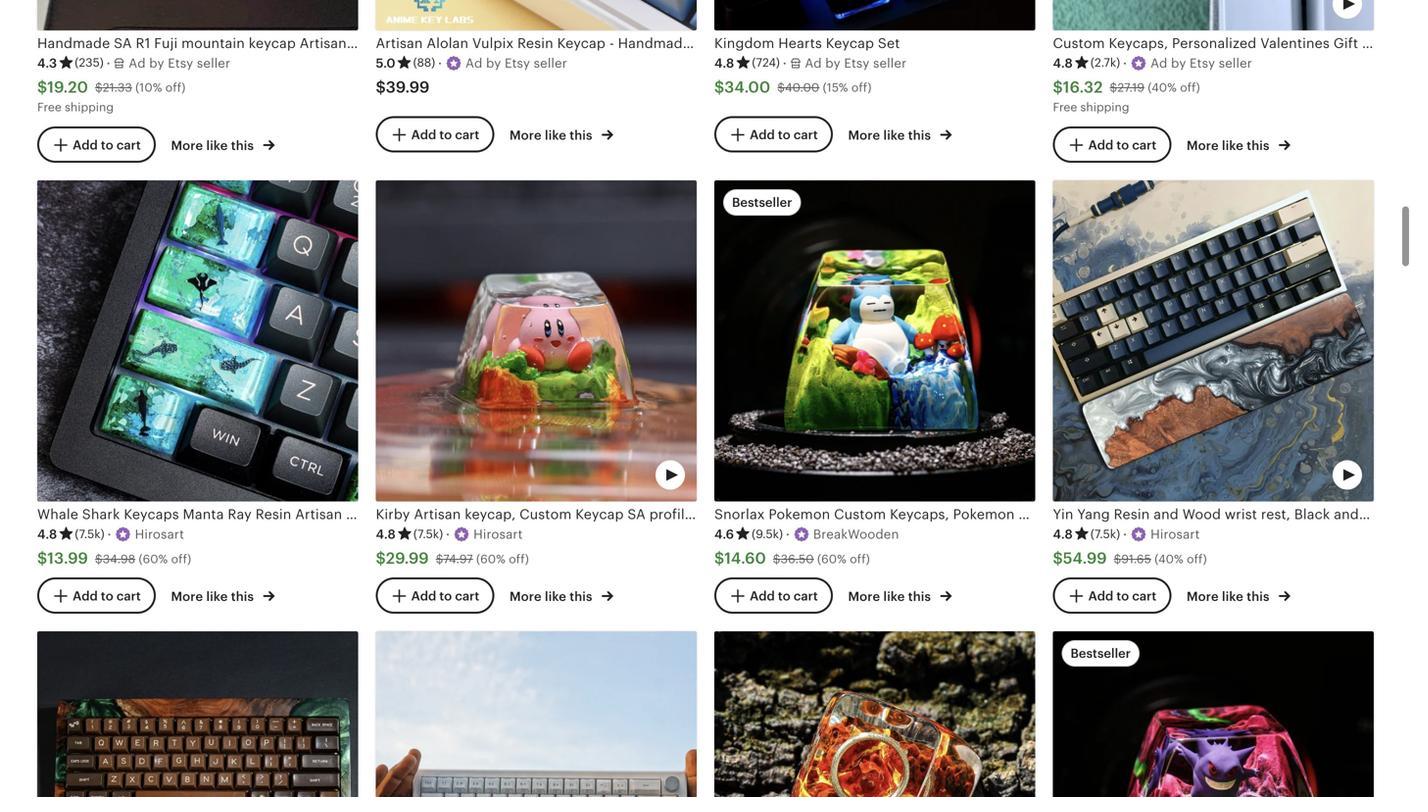 Task type: describe. For each thing, give the bounding box(es) containing it.
add to cart down $ 16.32 $ 27.19 (40% off) free shipping
[[1089, 138, 1157, 152]]

to for $ 34.00 $ 40.00 (15% off)
[[778, 127, 791, 142]]

29.99
[[386, 550, 429, 567]]

4.8 for 34.00
[[715, 56, 735, 70]]

to for $ 13.99 $ 34.98 (60% off)
[[101, 589, 113, 603]]

more for $ 14.60 $ 36.50 (60% off)
[[848, 589, 881, 604]]

like for $ 34.00 $ 40.00 (15% off)
[[884, 128, 905, 143]]

4.6
[[715, 527, 734, 542]]

more for $ 13.99 $ 34.98 (60% off)
[[171, 589, 203, 604]]

bestseller for snorlax pokemon custom keycaps, pokemon keycap, artisan keycap, cute keycap, artisan keycap anime, cherry mx keycaps image at right
[[732, 195, 793, 210]]

1 keycap from the left
[[557, 35, 606, 51]]

off) for 13.99
[[171, 552, 191, 566]]

green wood and resin case for mechanical keyboards, wood case 60% for keyboards, resin wrist rest for layout 60, back to school gifts image
[[37, 631, 358, 797]]

off) for 29.99
[[509, 552, 529, 566]]

shipping for 19.20
[[65, 101, 114, 114]]

add down $ 16.32 $ 27.19 (40% off) free shipping
[[1089, 138, 1114, 152]]

artisan alolan vulpix resin keycap - handmade pokemon keyboard accessory image
[[376, 0, 697, 30]]

snorlax pokemon custom keycaps, pokemon keycap, artisan keycap, cute keycap, artisan keycap anime, cherry mx keycaps image
[[715, 181, 1036, 502]]

to for $ 54.99 $ 91.65 (40% off)
[[1117, 589, 1130, 603]]

set
[[878, 35, 900, 51]]

$ down 4.6
[[715, 550, 725, 567]]

shop for 54.99
[[1229, 466, 1259, 481]]

add to cart for $ 54.99 $ 91.65 (40% off)
[[1089, 589, 1157, 603]]

bestseller for custom pokemon gengar keycap, pokemon keycap, artisan keycap, anime keycap, custom keycaps, ghost pokemon image
[[1071, 646, 1131, 661]]

4.8 for 29.99
[[376, 527, 396, 542]]

yin yang resin and wood wrist rest, black and white resin wrist rest for keyboard, custom mechanical keyboard wrist rests image
[[1053, 181, 1374, 502]]

free for 19.20
[[37, 101, 62, 114]]

add to cart for $ 13.99 $ 34.98 (60% off)
[[73, 589, 141, 603]]

more for $ 54.99 $ 91.65 (40% off)
[[1187, 589, 1219, 604]]

· for 14.60
[[786, 527, 790, 542]]

add to cart for $ 14.60 $ 36.50 (60% off)
[[750, 589, 818, 603]]

vulpix
[[473, 35, 514, 51]]

36.50
[[781, 552, 814, 566]]

kingdom hearts keycap set image
[[715, 0, 1036, 30]]

(235)
[[75, 56, 104, 69]]

like for $ 14.60 $ 36.50 (60% off)
[[884, 589, 905, 604]]

cart down $ 16.32 $ 27.19 (40% off) free shipping
[[1133, 138, 1157, 152]]

kirby artisan keycap, custom keycap sa profile, handmade resin keycap, kirby sleeping keycap,custom escape keycap, 18th birthdaygift for her image
[[376, 181, 697, 502]]

add to cart button for $ 29.99 $ 74.97 (60% off)
[[376, 577, 494, 614]]

quick for 13.99
[[174, 466, 210, 481]]

product video element for 16.32
[[1053, 0, 1374, 30]]

add to cart button down $ 19.20 $ 21.33 (10% off) free shipping
[[37, 126, 156, 163]]

more for $ 34.00 $ 40.00 (15% off)
[[848, 128, 881, 143]]

this for $ 13.99 $ 34.98 (60% off)
[[231, 589, 254, 604]]

resin
[[518, 35, 554, 51]]

add to cart button for $ 39.99
[[376, 116, 494, 153]]

(40% for 54.99
[[1155, 552, 1184, 566]]

handmade
[[618, 35, 691, 51]]

$ 19.20 $ 21.33 (10% off) free shipping
[[37, 78, 186, 114]]

more like this link for $ 14.60 $ 36.50 (60% off)
[[848, 585, 952, 605]]

product video element for 54.99
[[1053, 181, 1374, 502]]

· for 13.99
[[107, 527, 111, 542]]

19.20
[[47, 78, 88, 96]]

cart for $ 39.99
[[455, 127, 480, 142]]

add for $ 13.99 $ 34.98 (60% off)
[[73, 589, 98, 603]]

quick for 14.60
[[851, 466, 887, 481]]

this for $ 14.60 $ 36.50 (60% off)
[[909, 589, 931, 604]]

hearts
[[779, 35, 822, 51]]

$ 14.60 $ 36.50 (60% off)
[[715, 550, 870, 567]]

add to cart button for $ 13.99 $ 34.98 (60% off)
[[37, 577, 156, 614]]

off) for 19.20
[[165, 81, 186, 94]]

add to cart for $ 29.99 $ 74.97 (60% off)
[[411, 589, 480, 603]]

(9.5k)
[[752, 527, 783, 541]]

quick shop button for 54.99
[[1154, 455, 1274, 492]]

(40% for 16.32
[[1148, 81, 1177, 94]]

add for $ 34.00 $ 40.00 (15% off)
[[750, 127, 775, 142]]

cart down $ 19.20 $ 21.33 (10% off) free shipping
[[117, 138, 141, 152]]

2 keycap from the left
[[826, 35, 875, 51]]

· for 54.99
[[1124, 527, 1127, 542]]

add to cart button for $ 54.99 $ 91.65 (40% off)
[[1053, 577, 1172, 614]]

(60% for 13.99
[[139, 552, 168, 566]]

kingdom
[[715, 35, 775, 51]]

shop for 29.99
[[551, 466, 581, 481]]

add to cart button down $ 16.32 $ 27.19 (40% off) free shipping
[[1053, 126, 1172, 163]]

artisan alolan vulpix resin keycap - handmade pokemon keyboard accessory
[[376, 35, 897, 51]]

add for $ 39.99
[[411, 127, 437, 142]]

$ inside $ 14.60 $ 36.50 (60% off)
[[773, 552, 781, 566]]

4.8 for 13.99
[[37, 527, 57, 542]]

13.99
[[47, 550, 88, 567]]

more like this link for $ 54.99 $ 91.65 (40% off)
[[1187, 585, 1291, 605]]

(10%
[[135, 81, 162, 94]]

this for $ 54.99 $ 91.65 (40% off)
[[1247, 589, 1270, 604]]

quick shop button for 14.60
[[816, 455, 935, 492]]

quick shop for 14.60
[[851, 466, 920, 481]]

shop for 13.99
[[213, 466, 243, 481]]

more like this for $ 34.00 $ 40.00 (15% off)
[[848, 128, 935, 143]]

like for $ 39.99
[[545, 128, 567, 143]]

add to cart for $ 34.00 $ 40.00 (15% off)
[[750, 127, 818, 142]]

i will build you a custom mechanical keyboard image
[[376, 631, 697, 797]]

34.00
[[725, 78, 771, 96]]

$ left '74.97' at the bottom left of the page
[[376, 550, 386, 567]]

$ inside $ 13.99 $ 34.98 (60% off)
[[95, 552, 103, 566]]

shop for 14.60
[[890, 466, 920, 481]]

· for 34.00
[[783, 56, 787, 70]]

(724)
[[752, 56, 780, 69]]

keyboard
[[760, 35, 824, 51]]

(60% for 29.99
[[476, 552, 506, 566]]

pokemon
[[695, 35, 757, 51]]

74.97
[[443, 552, 473, 566]]

off) for 54.99
[[1187, 552, 1208, 566]]

off) for 16.32
[[1181, 81, 1201, 94]]



Task type: locate. For each thing, give the bounding box(es) containing it.
quick shop button for 13.99
[[138, 455, 257, 492]]

(60%
[[139, 552, 168, 566], [476, 552, 506, 566], [818, 552, 847, 566]]

cart down 40.00
[[794, 127, 818, 142]]

2 quick shop from the left
[[512, 466, 581, 481]]

quick
[[174, 466, 210, 481], [512, 466, 548, 481], [851, 466, 887, 481], [1190, 466, 1226, 481]]

(60% inside $ 13.99 $ 34.98 (60% off)
[[139, 552, 168, 566]]

shipping inside $ 19.20 $ 21.33 (10% off) free shipping
[[65, 101, 114, 114]]

2 shipping from the left
[[1081, 101, 1130, 114]]

$ left 27.19
[[1053, 78, 1063, 96]]

accessory
[[827, 35, 897, 51]]

$ inside $ 29.99 $ 74.97 (60% off)
[[436, 552, 443, 566]]

(40% right 91.65
[[1155, 552, 1184, 566]]

shipping inside $ 16.32 $ 27.19 (40% off) free shipping
[[1081, 101, 1130, 114]]

free inside $ 16.32 $ 27.19 (40% off) free shipping
[[1053, 101, 1078, 114]]

(7.5k) up the 29.99
[[414, 527, 443, 541]]

40.00
[[785, 81, 820, 94]]

to for $ 39.99
[[440, 127, 452, 142]]

1 shipping from the left
[[65, 101, 114, 114]]

custom keycaps, personalized valentines gift for him, custom mechanical keyboard pbt keys | esc, enter, spacebar image
[[1053, 0, 1374, 30]]

off) for 34.00
[[852, 81, 872, 94]]

off) right 91.65
[[1187, 552, 1208, 566]]

off) right (15% on the right top
[[852, 81, 872, 94]]

more like this link for $ 13.99 $ 34.98 (60% off)
[[171, 585, 275, 605]]

add to cart button down $ 54.99 $ 91.65 (40% off) at the right bottom of page
[[1053, 577, 1172, 614]]

cart down 36.50
[[794, 589, 818, 603]]

4.8 up 13.99
[[37, 527, 57, 542]]

add to cart down 39.99
[[411, 127, 480, 142]]

4 quick from the left
[[1190, 466, 1226, 481]]

more like this
[[510, 128, 596, 143], [848, 128, 935, 143], [171, 138, 257, 153], [1187, 138, 1273, 153], [171, 589, 257, 604], [510, 589, 596, 604], [848, 589, 935, 604], [1187, 589, 1273, 604]]

more like this for $ 54.99 $ 91.65 (40% off)
[[1187, 589, 1273, 604]]

cart down alolan
[[455, 127, 480, 142]]

more for $ 39.99
[[510, 128, 542, 143]]

add down '54.99'
[[1089, 589, 1114, 603]]

2 free from the left
[[1053, 101, 1078, 114]]

·
[[107, 56, 111, 70], [438, 56, 442, 70], [783, 56, 787, 70], [1124, 56, 1128, 70], [107, 527, 111, 542], [446, 527, 450, 542], [786, 527, 790, 542], [1124, 527, 1127, 542]]

this for $ 39.99
[[570, 128, 593, 143]]

add to cart
[[411, 127, 480, 142], [750, 127, 818, 142], [73, 138, 141, 152], [1089, 138, 1157, 152], [73, 589, 141, 603], [411, 589, 480, 603], [750, 589, 818, 603], [1089, 589, 1157, 603]]

0 vertical spatial (40%
[[1148, 81, 1177, 94]]

more for $ 29.99 $ 74.97 (60% off)
[[510, 589, 542, 604]]

add down the 29.99
[[411, 589, 437, 603]]

cart for $ 29.99 $ 74.97 (60% off)
[[455, 589, 480, 603]]

$ 29.99 $ 74.97 (60% off)
[[376, 550, 529, 567]]

(15%
[[823, 81, 849, 94]]

· right (9.5k)
[[786, 527, 790, 542]]

1 horizontal spatial shipping
[[1081, 101, 1130, 114]]

0 vertical spatial bestseller
[[732, 195, 793, 210]]

· right (724)
[[783, 56, 787, 70]]

1 (60% from the left
[[139, 552, 168, 566]]

quick shop button for 29.99
[[477, 455, 596, 492]]

4.8 up the 29.99
[[376, 527, 396, 542]]

to down $ 13.99 $ 34.98 (60% off)
[[101, 589, 113, 603]]

2 shop from the left
[[551, 466, 581, 481]]

more like this link for $ 29.99 $ 74.97 (60% off)
[[510, 585, 614, 605]]

quick shop button
[[138, 455, 257, 492], [477, 455, 596, 492], [816, 455, 935, 492], [1154, 455, 1274, 492]]

(40% inside $ 16.32 $ 27.19 (40% off) free shipping
[[1148, 81, 1177, 94]]

0 horizontal spatial (60%
[[139, 552, 168, 566]]

shop
[[213, 466, 243, 481], [551, 466, 581, 481], [890, 466, 920, 481], [1229, 466, 1259, 481]]

1 quick from the left
[[174, 466, 210, 481]]

$ right the 29.99
[[436, 552, 443, 566]]

4.8 up '54.99'
[[1053, 527, 1073, 542]]

· right '(88)'
[[438, 56, 442, 70]]

3 quick shop button from the left
[[816, 455, 935, 492]]

to down $ 29.99 $ 74.97 (60% off)
[[440, 589, 452, 603]]

0 horizontal spatial shipping
[[65, 101, 114, 114]]

2 quick shop button from the left
[[477, 455, 596, 492]]

more down $ 19.20 $ 21.33 (10% off) free shipping
[[171, 138, 203, 153]]

add down 13.99
[[73, 589, 98, 603]]

like
[[545, 128, 567, 143], [884, 128, 905, 143], [206, 138, 228, 153], [1222, 138, 1244, 153], [206, 589, 228, 604], [545, 589, 567, 604], [884, 589, 905, 604], [1222, 589, 1244, 604]]

4 quick shop from the left
[[1190, 466, 1259, 481]]

shipping
[[65, 101, 114, 114], [1081, 101, 1130, 114]]

more like this link for $ 34.00 $ 40.00 (15% off)
[[848, 124, 952, 144]]

alolan
[[427, 35, 469, 51]]

(7.5k) for 13.99
[[75, 527, 105, 541]]

(7.5k) for 54.99
[[1091, 527, 1121, 541]]

add to cart button down the $ 34.00 $ 40.00 (15% off)
[[715, 116, 833, 153]]

add to cart button down $ 13.99 $ 34.98 (60% off)
[[37, 577, 156, 614]]

quick shop for 29.99
[[512, 466, 581, 481]]

$ down (9.5k)
[[773, 552, 781, 566]]

(60% for 14.60
[[818, 552, 847, 566]]

2 quick from the left
[[512, 466, 548, 481]]

(40% inside $ 54.99 $ 91.65 (40% off)
[[1155, 552, 1184, 566]]

off) inside $ 16.32 $ 27.19 (40% off) free shipping
[[1181, 81, 1201, 94]]

4.8
[[715, 56, 735, 70], [1053, 56, 1073, 70], [37, 527, 57, 542], [376, 527, 396, 542], [1053, 527, 1073, 542]]

0 horizontal spatial free
[[37, 101, 62, 114]]

this
[[570, 128, 593, 143], [909, 128, 931, 143], [231, 138, 254, 153], [1247, 138, 1270, 153], [231, 589, 254, 604], [570, 589, 593, 604], [909, 589, 931, 604], [1247, 589, 1270, 604]]

4.8 up 16.32
[[1053, 56, 1073, 70]]

add for $ 54.99 $ 91.65 (40% off)
[[1089, 589, 1114, 603]]

14.60
[[725, 550, 766, 567]]

39.99
[[386, 78, 430, 96]]

this for $ 34.00 $ 40.00 (15% off)
[[909, 128, 931, 143]]

to down $ 16.32 $ 27.19 (40% off) free shipping
[[1117, 138, 1130, 152]]

add down 34.00
[[750, 127, 775, 142]]

quick shop
[[174, 466, 243, 481], [512, 466, 581, 481], [851, 466, 920, 481], [1190, 466, 1259, 481]]

off) for 14.60
[[850, 552, 870, 566]]

5.0
[[376, 56, 396, 70]]

1 (7.5k) from the left
[[75, 527, 105, 541]]

· up $ 54.99 $ 91.65 (40% off) at the right bottom of page
[[1124, 527, 1127, 542]]

2 horizontal spatial (7.5k)
[[1091, 527, 1121, 541]]

1 horizontal spatial free
[[1053, 101, 1078, 114]]

$ down (2.7k)
[[1110, 81, 1118, 94]]

add to cart down $ 54.99 $ 91.65 (40% off) at the right bottom of page
[[1089, 589, 1157, 603]]

add down $ 19.20 $ 21.33 (10% off) free shipping
[[73, 138, 98, 152]]

1 vertical spatial (40%
[[1155, 552, 1184, 566]]

add to cart button for $ 34.00 $ 40.00 (15% off)
[[715, 116, 833, 153]]

whale shark keycaps manta ray resin artisan keycap for esc mechanical keyboard orca whale handmade keycap christmas gift for son image
[[37, 181, 358, 502]]

add to cart down $ 14.60 $ 36.50 (60% off)
[[750, 589, 818, 603]]

quick for 29.99
[[512, 466, 548, 481]]

add down 14.60
[[750, 589, 775, 603]]

1 horizontal spatial (7.5k)
[[414, 527, 443, 541]]

more down $ 13.99 $ 34.98 (60% off)
[[171, 589, 203, 604]]

1 horizontal spatial bestseller
[[1071, 646, 1131, 661]]

keycap left -
[[557, 35, 606, 51]]

to down $ 14.60 $ 36.50 (60% off)
[[778, 589, 791, 603]]

cart for $ 14.60 $ 36.50 (60% off)
[[794, 589, 818, 603]]

to
[[440, 127, 452, 142], [778, 127, 791, 142], [101, 138, 113, 152], [1117, 138, 1130, 152], [101, 589, 113, 603], [440, 589, 452, 603], [778, 589, 791, 603], [1117, 589, 1130, 603]]

4.8 for 16.32
[[1053, 56, 1073, 70]]

$ down pokemon
[[715, 78, 725, 96]]

4.8 for 54.99
[[1053, 527, 1073, 542]]

add for $ 14.60 $ 36.50 (60% off)
[[750, 589, 775, 603]]

add to cart button down $ 29.99 $ 74.97 (60% off)
[[376, 577, 494, 614]]

· right (235)
[[107, 56, 111, 70]]

(7.5k) up '54.99'
[[1091, 527, 1121, 541]]

(88)
[[413, 56, 435, 69]]

$ left 91.65
[[1053, 550, 1063, 567]]

(40% right 27.19
[[1148, 81, 1177, 94]]

off) right the (10%
[[165, 81, 186, 94]]

(7.5k) for 29.99
[[414, 527, 443, 541]]

1 horizontal spatial (60%
[[476, 552, 506, 566]]

artisan
[[376, 35, 423, 51]]

cart for $ 13.99 $ 34.98 (60% off)
[[117, 589, 141, 603]]

$ down 5.0
[[376, 78, 386, 96]]

handmade sa r1 fuji mountain keycap artisan keycaps for cherry mx mechanical gaming keyboard image
[[37, 0, 358, 30]]

54.99
[[1063, 550, 1107, 567]]

cart for $ 34.00 $ 40.00 (15% off)
[[794, 127, 818, 142]]

quick for 54.99
[[1190, 466, 1226, 481]]

this for $ 29.99 $ 74.97 (60% off)
[[570, 589, 593, 604]]

shipping for 16.32
[[1081, 101, 1130, 114]]

add down 39.99
[[411, 127, 437, 142]]

4.8 down pokemon
[[715, 56, 735, 70]]

to for $ 14.60 $ 36.50 (60% off)
[[778, 589, 791, 603]]

$ down (235)
[[95, 81, 103, 94]]

more down $ 29.99 $ 74.97 (60% off)
[[510, 589, 542, 604]]

-
[[610, 35, 614, 51]]

more down $ 16.32 $ 27.19 (40% off) free shipping
[[1187, 138, 1219, 153]]

· up $ 13.99 $ 34.98 (60% off)
[[107, 527, 111, 542]]

cart down 91.65
[[1133, 589, 1157, 603]]

add to cart down the $ 34.00 $ 40.00 (15% off)
[[750, 127, 818, 142]]

$ left the 34.98
[[37, 550, 47, 567]]

0 horizontal spatial bestseller
[[732, 195, 793, 210]]

add to cart button for $ 14.60 $ 36.50 (60% off)
[[715, 577, 833, 614]]

to down $ 19.20 $ 21.33 (10% off) free shipping
[[101, 138, 113, 152]]

off) right 27.19
[[1181, 81, 1201, 94]]

free down 16.32
[[1053, 101, 1078, 114]]

· up $ 29.99 $ 74.97 (60% off)
[[446, 527, 450, 542]]

add to cart for $ 39.99
[[411, 127, 480, 142]]

custom pokemon gengar keycap, pokemon keycap, artisan keycap, anime keycap, custom keycaps, ghost pokemon image
[[1053, 631, 1374, 797]]

$ 13.99 $ 34.98 (60% off)
[[37, 550, 191, 567]]

(7.5k) up 13.99
[[75, 527, 105, 541]]

keycap down kingdom hearts keycap set image
[[826, 35, 875, 51]]

cart down the 34.98
[[117, 589, 141, 603]]

keycap
[[557, 35, 606, 51], [826, 35, 875, 51]]

$ inside $ 54.99 $ 91.65 (40% off)
[[1114, 552, 1122, 566]]

off) inside $ 54.99 $ 91.65 (40% off)
[[1187, 552, 1208, 566]]

add to cart button down $ 14.60 $ 36.50 (60% off)
[[715, 577, 833, 614]]

0 horizontal spatial (7.5k)
[[75, 527, 105, 541]]

3 shop from the left
[[890, 466, 920, 481]]

add to cart down $ 13.99 $ 34.98 (60% off)
[[73, 589, 141, 603]]

2 (7.5k) from the left
[[414, 527, 443, 541]]

· right (2.7k)
[[1124, 56, 1128, 70]]

$ inside the $ 34.00 $ 40.00 (15% off)
[[778, 81, 785, 94]]

to down $ 54.99 $ 91.65 (40% off) at the right bottom of page
[[1117, 589, 1130, 603]]

4.3
[[37, 56, 57, 70]]

off) inside $ 13.99 $ 34.98 (60% off)
[[171, 552, 191, 566]]

product video element
[[1053, 0, 1374, 30], [376, 181, 697, 502], [1053, 181, 1374, 502]]

add to cart down $ 29.99 $ 74.97 (60% off)
[[411, 589, 480, 603]]

cart for $ 54.99 $ 91.65 (40% off)
[[1133, 589, 1157, 603]]

to down alolan
[[440, 127, 452, 142]]

add to cart down $ 19.20 $ 21.33 (10% off) free shipping
[[73, 138, 141, 152]]

free
[[37, 101, 62, 114], [1053, 101, 1078, 114]]

$ right 13.99
[[95, 552, 103, 566]]

(2.7k)
[[1091, 56, 1121, 69]]

$ 34.00 $ 40.00 (15% off)
[[715, 78, 872, 96]]

off) inside the $ 34.00 $ 40.00 (15% off)
[[852, 81, 872, 94]]

1 vertical spatial bestseller
[[1071, 646, 1131, 661]]

add for $ 29.99 $ 74.97 (60% off)
[[411, 589, 437, 603]]

off) inside $ 29.99 $ 74.97 (60% off)
[[509, 552, 529, 566]]

$ 39.99
[[376, 78, 430, 96]]

to for $ 29.99 $ 74.97 (60% off)
[[440, 589, 452, 603]]

add
[[411, 127, 437, 142], [750, 127, 775, 142], [73, 138, 98, 152], [1089, 138, 1114, 152], [73, 589, 98, 603], [411, 589, 437, 603], [750, 589, 775, 603], [1089, 589, 1114, 603]]

2 horizontal spatial (60%
[[818, 552, 847, 566]]

$ down (724)
[[778, 81, 785, 94]]

bestseller
[[732, 195, 793, 210], [1071, 646, 1131, 661]]

like for $ 13.99 $ 34.98 (60% off)
[[206, 589, 228, 604]]

more like this for $ 29.99 $ 74.97 (60% off)
[[510, 589, 596, 604]]

off)
[[165, 81, 186, 94], [852, 81, 872, 94], [1181, 81, 1201, 94], [171, 552, 191, 566], [509, 552, 529, 566], [850, 552, 870, 566], [1187, 552, 1208, 566]]

more
[[510, 128, 542, 143], [848, 128, 881, 143], [171, 138, 203, 153], [1187, 138, 1219, 153], [171, 589, 203, 604], [510, 589, 542, 604], [848, 589, 881, 604], [1187, 589, 1219, 604]]

34.98
[[103, 552, 135, 566]]

(40%
[[1148, 81, 1177, 94], [1155, 552, 1184, 566]]

add to cart button down 39.99
[[376, 116, 494, 153]]

27.19
[[1118, 81, 1145, 94]]

0 horizontal spatial keycap
[[557, 35, 606, 51]]

product video element for 29.99
[[376, 181, 697, 502]]

more down (15% on the right top
[[848, 128, 881, 143]]

cart
[[455, 127, 480, 142], [794, 127, 818, 142], [117, 138, 141, 152], [1133, 138, 1157, 152], [117, 589, 141, 603], [455, 589, 480, 603], [794, 589, 818, 603], [1133, 589, 1157, 603]]

16.32
[[1063, 78, 1103, 96]]

$ down the 4.3
[[37, 78, 47, 96]]

$ right '54.99'
[[1114, 552, 1122, 566]]

more down resin
[[510, 128, 542, 143]]

more like this for $ 13.99 $ 34.98 (60% off)
[[171, 589, 257, 604]]

1 quick shop from the left
[[174, 466, 243, 481]]

(60% inside $ 29.99 $ 74.97 (60% off)
[[476, 552, 506, 566]]

1 free from the left
[[37, 101, 62, 114]]

· for 29.99
[[446, 527, 450, 542]]

(60% right '74.97' at the bottom left of the page
[[476, 552, 506, 566]]

add to cart button
[[376, 116, 494, 153], [715, 116, 833, 153], [37, 126, 156, 163], [1053, 126, 1172, 163], [37, 577, 156, 614], [376, 577, 494, 614], [715, 577, 833, 614], [1053, 577, 1172, 614]]

(60% inside $ 14.60 $ 36.50 (60% off)
[[818, 552, 847, 566]]

quick shop for 13.99
[[174, 466, 243, 481]]

free down 19.20
[[37, 101, 62, 114]]

more like this link for $ 39.99
[[510, 124, 614, 144]]

more like this for $ 14.60 $ 36.50 (60% off)
[[848, 589, 935, 604]]

· for 16.32
[[1124, 56, 1128, 70]]

bestseller link
[[1053, 631, 1374, 797]]

(7.5k)
[[75, 527, 105, 541], [414, 527, 443, 541], [1091, 527, 1121, 541]]

3 quick from the left
[[851, 466, 887, 481]]

off) inside $ 14.60 $ 36.50 (60% off)
[[850, 552, 870, 566]]

cart down '74.97' at the bottom left of the page
[[455, 589, 480, 603]]

shipping down 16.32
[[1081, 101, 1130, 114]]

3 quick shop from the left
[[851, 466, 920, 481]]

off) right '74.97' at the bottom left of the page
[[509, 552, 529, 566]]

$
[[37, 78, 47, 96], [376, 78, 386, 96], [715, 78, 725, 96], [1053, 78, 1063, 96], [95, 81, 103, 94], [778, 81, 785, 94], [1110, 81, 1118, 94], [37, 550, 47, 567], [376, 550, 386, 567], [715, 550, 725, 567], [1053, 550, 1063, 567], [95, 552, 103, 566], [436, 552, 443, 566], [773, 552, 781, 566], [1114, 552, 1122, 566]]

free inside $ 19.20 $ 21.33 (10% off) free shipping
[[37, 101, 62, 114]]

$ 54.99 $ 91.65 (40% off)
[[1053, 550, 1208, 567]]

more down $ 14.60 $ 36.50 (60% off)
[[848, 589, 881, 604]]

1 horizontal spatial keycap
[[826, 35, 875, 51]]

(60% right the 34.98
[[139, 552, 168, 566]]

off) right the 34.98
[[171, 552, 191, 566]]

4 quick shop button from the left
[[1154, 455, 1274, 492]]

free for 16.32
[[1053, 101, 1078, 114]]

4 shop from the left
[[1229, 466, 1259, 481]]

1 shop from the left
[[213, 466, 243, 481]]

3 (7.5k) from the left
[[1091, 527, 1121, 541]]

to down the $ 34.00 $ 40.00 (15% off)
[[778, 127, 791, 142]]

91.65
[[1122, 552, 1152, 566]]

more like this for $ 39.99
[[510, 128, 596, 143]]

more down $ 54.99 $ 91.65 (40% off) at the right bottom of page
[[1187, 589, 1219, 604]]

· for 19.20
[[107, 56, 111, 70]]

3 (60% from the left
[[818, 552, 847, 566]]

kingdom hearts keycap set
[[715, 35, 900, 51]]

off) right 36.50
[[850, 552, 870, 566]]

2 (60% from the left
[[476, 552, 506, 566]]

quick shop for 54.99
[[1190, 466, 1259, 481]]

1 quick shop button from the left
[[138, 455, 257, 492]]

shipping down 19.20
[[65, 101, 114, 114]]

like for $ 54.99 $ 91.65 (40% off)
[[1222, 589, 1244, 604]]

$ 16.32 $ 27.19 (40% off) free shipping
[[1053, 78, 1201, 114]]

off) inside $ 19.20 $ 21.33 (10% off) free shipping
[[165, 81, 186, 94]]

(60% right 36.50
[[818, 552, 847, 566]]

the ring of the dark lord keycap, custom resin keycap, arrtisan keycaps for cherry mx keyboard, handmade keycap lotr, christmas gifts image
[[715, 631, 1036, 797]]

21.33
[[103, 81, 132, 94]]

more like this link
[[510, 124, 614, 144], [848, 124, 952, 144], [171, 134, 275, 155], [1187, 134, 1291, 155], [171, 585, 275, 605], [510, 585, 614, 605], [848, 585, 952, 605], [1187, 585, 1291, 605]]



Task type: vqa. For each thing, say whether or not it's contained in the screenshot.
middle "&"
no



